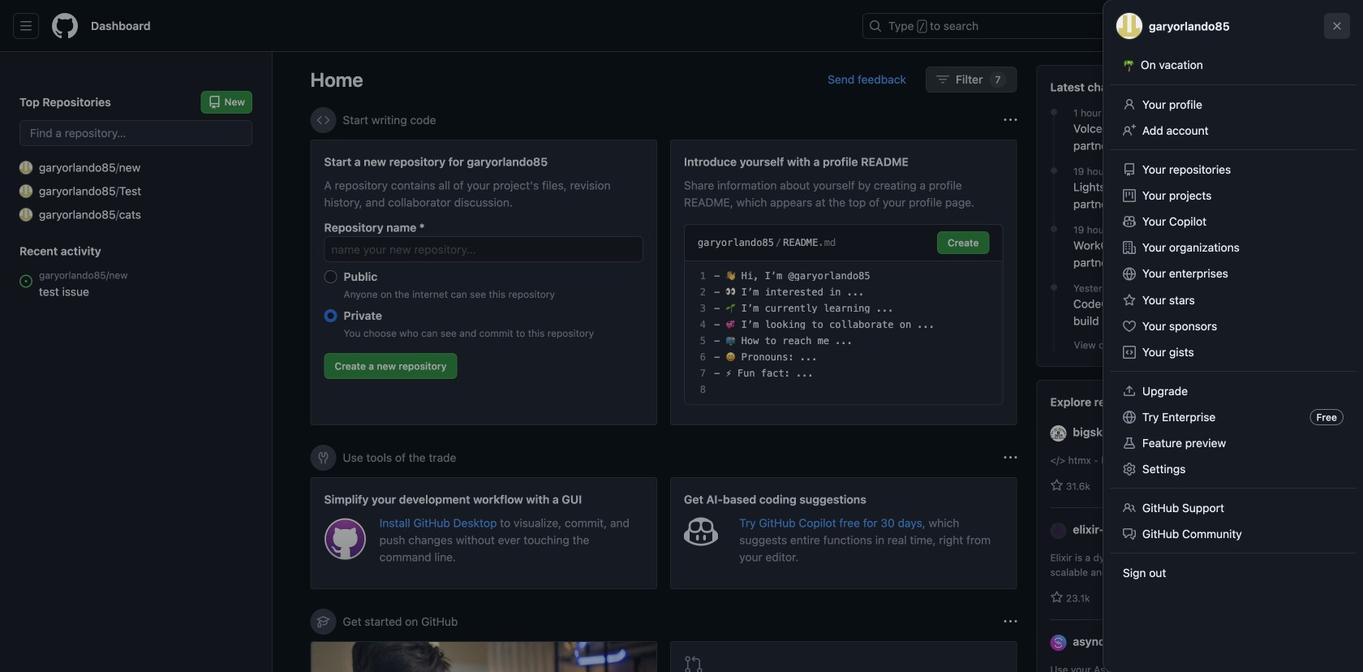 Task type: vqa. For each thing, say whether or not it's contained in the screenshot.
Period:
no



Task type: describe. For each thing, give the bounding box(es) containing it.
1 dot fill image from the top
[[1048, 106, 1061, 119]]

1 dot fill image from the top
[[1048, 164, 1061, 177]]

triangle down image
[[1197, 19, 1210, 32]]

homepage image
[[52, 13, 78, 39]]



Task type: locate. For each thing, give the bounding box(es) containing it.
plus image
[[1178, 19, 1191, 32]]

2 star image from the top
[[1051, 591, 1064, 604]]

explore repositories navigation
[[1037, 380, 1326, 672]]

0 vertical spatial dot fill image
[[1048, 164, 1061, 177]]

2 dot fill image from the top
[[1048, 281, 1061, 294]]

2 dot fill image from the top
[[1048, 222, 1061, 235]]

star image
[[1051, 479, 1064, 492], [1051, 591, 1064, 604]]

0 vertical spatial star image
[[1051, 479, 1064, 492]]

0 vertical spatial dot fill image
[[1048, 106, 1061, 119]]

command palette image
[[1128, 19, 1141, 32]]

1 star image from the top
[[1051, 479, 1064, 492]]

1 vertical spatial dot fill image
[[1048, 222, 1061, 235]]

dot fill image
[[1048, 164, 1061, 177], [1048, 222, 1061, 235]]

account element
[[0, 52, 273, 672]]

1 vertical spatial dot fill image
[[1048, 281, 1061, 294]]

dot fill image
[[1048, 106, 1061, 119], [1048, 281, 1061, 294]]

explore element
[[1037, 65, 1326, 672]]

1 vertical spatial star image
[[1051, 591, 1064, 604]]



